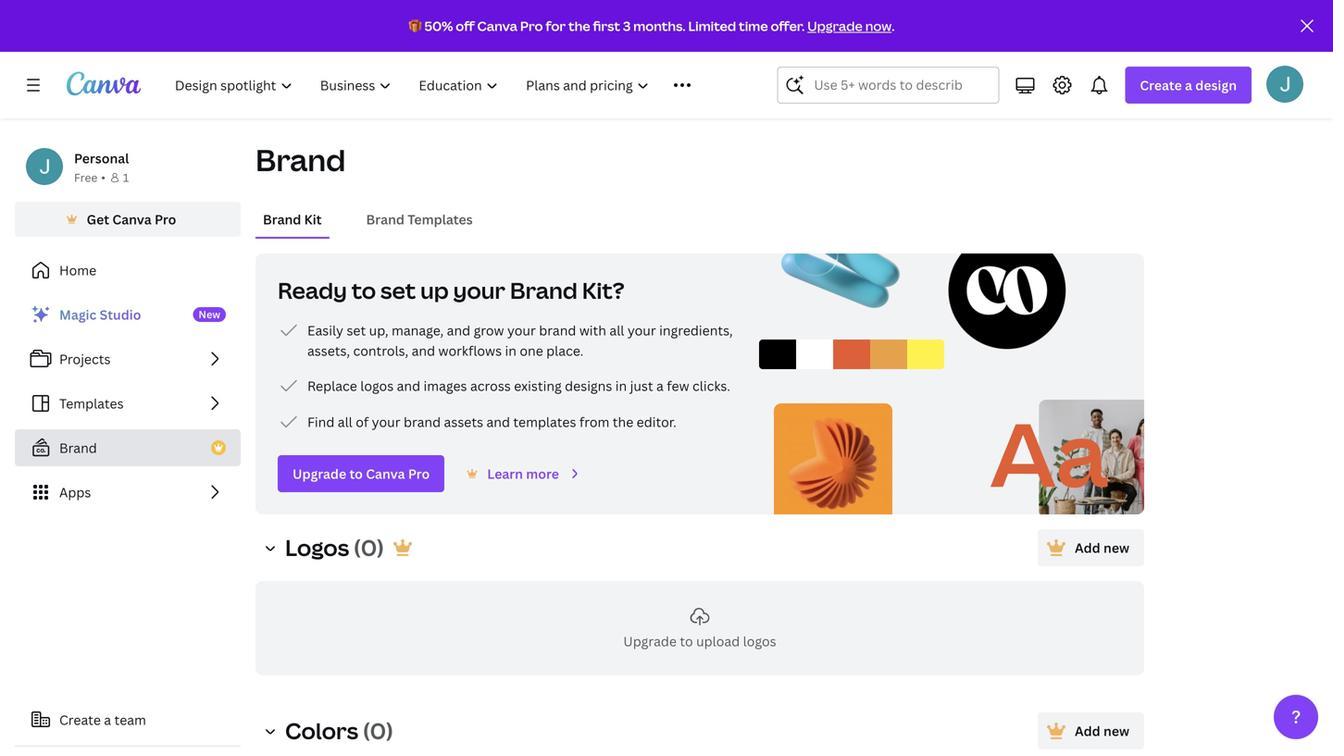 Task type: describe. For each thing, give the bounding box(es) containing it.
upgrade to upload logos button
[[256, 581, 1144, 676]]

get canva pro button
[[15, 202, 241, 237]]

50%
[[424, 17, 453, 35]]

up,
[[369, 322, 388, 339]]

1 new from the top
[[1104, 539, 1130, 557]]

upgrade to canva pro
[[293, 465, 430, 483]]

templates
[[513, 413, 576, 431]]

brand inside tab panel
[[510, 275, 578, 306]]

easily
[[307, 322, 344, 339]]

your right with
[[628, 322, 656, 339]]

images
[[424, 377, 467, 395]]

Search search field
[[814, 68, 962, 103]]

limited
[[688, 17, 736, 35]]

(0) for colors (0)
[[363, 716, 393, 746]]

and up workflows
[[447, 322, 470, 339]]

learn more
[[487, 465, 559, 483]]

brand kit
[[263, 211, 322, 228]]

assets
[[444, 413, 483, 431]]

personal
[[74, 150, 129, 167]]

canva inside button
[[112, 211, 152, 228]]

to for set
[[352, 275, 376, 306]]

.
[[892, 17, 895, 35]]

ingredients,
[[659, 322, 733, 339]]

🎁
[[409, 17, 422, 35]]

projects
[[59, 350, 111, 368]]

1 vertical spatial all
[[338, 413, 353, 431]]

manage,
[[392, 322, 444, 339]]

your up one on the top
[[507, 322, 536, 339]]

off
[[456, 17, 475, 35]]

kit?
[[582, 275, 625, 306]]

studio
[[100, 306, 141, 324]]

logos (0)
[[285, 533, 384, 563]]

pro inside button
[[155, 211, 176, 228]]

0 vertical spatial upgrade
[[808, 17, 863, 35]]

free •
[[74, 170, 105, 185]]

home link
[[15, 252, 241, 289]]

design
[[1196, 76, 1237, 94]]

upload
[[696, 633, 740, 650]]

magic studio
[[59, 306, 141, 324]]

your right of
[[372, 413, 400, 431]]

replace
[[307, 377, 357, 395]]

3
[[623, 17, 631, 35]]

controls,
[[353, 342, 408, 360]]

your up grow
[[453, 275, 505, 306]]

assets,
[[307, 342, 350, 360]]

brand inside easily set up, manage, and grow your brand with all your ingredients, assets, controls, and workflows in one place.
[[539, 322, 576, 339]]

find all of your brand assets and templates from the editor.
[[307, 413, 677, 431]]

a for team
[[104, 712, 111, 729]]

apps link
[[15, 474, 241, 511]]

2 new from the top
[[1104, 723, 1130, 740]]

home
[[59, 262, 96, 279]]

existing
[[514, 377, 562, 395]]

list containing magic studio
[[15, 296, 241, 511]]

a for design
[[1185, 76, 1192, 94]]

logos
[[285, 533, 349, 563]]

🎁 50% off canva pro for the first 3 months. limited time offer. upgrade now .
[[409, 17, 895, 35]]

pro inside 'button'
[[408, 465, 430, 483]]

all inside easily set up, manage, and grow your brand with all your ingredients, assets, controls, and workflows in one place.
[[610, 322, 624, 339]]

learn more button
[[458, 456, 587, 489]]

0 vertical spatial logos
[[360, 377, 394, 395]]

magic
[[59, 306, 97, 324]]

just
[[630, 377, 653, 395]]

templates inside "button"
[[408, 211, 473, 228]]

apps
[[59, 484, 91, 501]]

editor.
[[637, 413, 677, 431]]

brand link
[[15, 430, 241, 467]]

easily set up, manage, and grow your brand with all your ingredients, assets, controls, and workflows in one place.
[[307, 322, 733, 360]]

add for 2nd add new dropdown button from the bottom of the brand kit tab panel
[[1075, 539, 1101, 557]]

the inside brand kit tab panel
[[613, 413, 634, 431]]

new
[[199, 307, 220, 321]]

create a design button
[[1125, 67, 1252, 104]]

upgrade for upgrade to canva pro
[[293, 465, 346, 483]]

with
[[579, 322, 606, 339]]

now
[[865, 17, 892, 35]]

0 vertical spatial canva
[[477, 17, 518, 35]]

2 add new button from the top
[[1038, 713, 1144, 750]]

upgrade to upload logos
[[624, 633, 776, 650]]

1 vertical spatial brand
[[404, 413, 441, 431]]

brand templates
[[366, 211, 473, 228]]

1
[[123, 170, 129, 185]]

create for create a design
[[1140, 76, 1182, 94]]

in inside easily set up, manage, and grow your brand with all your ingredients, assets, controls, and workflows in one place.
[[505, 342, 517, 360]]

0 horizontal spatial the
[[568, 17, 590, 35]]

colors (0)
[[285, 716, 393, 746]]



Task type: vqa. For each thing, say whether or not it's contained in the screenshot.
the topmost a
yes



Task type: locate. For each thing, give the bounding box(es) containing it.
(0) right colors
[[363, 716, 393, 746]]

a left few
[[656, 377, 664, 395]]

in left one on the top
[[505, 342, 517, 360]]

upgrade inside 'button'
[[293, 465, 346, 483]]

get canva pro
[[87, 211, 176, 228]]

1 horizontal spatial list
[[278, 319, 737, 433]]

upgrade to canva pro button
[[278, 456, 445, 493]]

logos right upload
[[743, 633, 776, 650]]

1 horizontal spatial canva
[[366, 465, 405, 483]]

1 vertical spatial logos
[[743, 633, 776, 650]]

all left of
[[338, 413, 353, 431]]

brand inside "button"
[[366, 211, 405, 228]]

0 vertical spatial new
[[1104, 539, 1130, 557]]

brand right kit
[[366, 211, 405, 228]]

more
[[526, 465, 559, 483]]

kit
[[304, 211, 322, 228]]

1 horizontal spatial brand
[[539, 322, 576, 339]]

0 vertical spatial all
[[610, 322, 624, 339]]

2 vertical spatial to
[[680, 633, 693, 650]]

0 horizontal spatial brand
[[404, 413, 441, 431]]

0 vertical spatial add new
[[1075, 539, 1130, 557]]

templates up the up in the top left of the page
[[408, 211, 473, 228]]

create a design
[[1140, 76, 1237, 94]]

1 horizontal spatial in
[[615, 377, 627, 395]]

(0)
[[354, 533, 384, 563], [363, 716, 393, 746]]

upgrade left upload
[[624, 633, 677, 650]]

2 vertical spatial pro
[[408, 465, 430, 483]]

0 vertical spatial in
[[505, 342, 517, 360]]

free
[[74, 170, 97, 185]]

team
[[114, 712, 146, 729]]

1 vertical spatial add new
[[1075, 723, 1130, 740]]

clicks.
[[693, 377, 730, 395]]

2 horizontal spatial upgrade
[[808, 17, 863, 35]]

0 vertical spatial add new button
[[1038, 530, 1144, 567]]

all right with
[[610, 322, 624, 339]]

2 vertical spatial canva
[[366, 465, 405, 483]]

0 vertical spatial to
[[352, 275, 376, 306]]

0 vertical spatial brand
[[539, 322, 576, 339]]

add
[[1075, 539, 1101, 557], [1075, 723, 1101, 740]]

1 vertical spatial new
[[1104, 723, 1130, 740]]

up
[[420, 275, 449, 306]]

colors
[[285, 716, 358, 746]]

brand
[[256, 140, 346, 180], [263, 211, 301, 228], [366, 211, 405, 228], [510, 275, 578, 306], [59, 439, 97, 457]]

upgrade
[[808, 17, 863, 35], [293, 465, 346, 483], [624, 633, 677, 650]]

to down of
[[349, 465, 363, 483]]

0 vertical spatial a
[[1185, 76, 1192, 94]]

create a team
[[59, 712, 146, 729]]

pro up "home" link
[[155, 211, 176, 228]]

one
[[520, 342, 543, 360]]

for
[[546, 17, 566, 35]]

brand
[[539, 322, 576, 339], [404, 413, 441, 431]]

brand kit tab panel
[[256, 213, 1304, 755]]

in
[[505, 342, 517, 360], [615, 377, 627, 395]]

set inside easily set up, manage, and grow your brand with all your ingredients, assets, controls, and workflows in one place.
[[347, 322, 366, 339]]

0 horizontal spatial in
[[505, 342, 517, 360]]

1 horizontal spatial a
[[656, 377, 664, 395]]

2 vertical spatial upgrade
[[624, 633, 677, 650]]

a inside button
[[104, 712, 111, 729]]

the
[[568, 17, 590, 35], [613, 413, 634, 431]]

brand up place.
[[539, 322, 576, 339]]

in left just
[[615, 377, 627, 395]]

offer.
[[771, 17, 805, 35]]

2 horizontal spatial a
[[1185, 76, 1192, 94]]

to inside 'button'
[[349, 465, 363, 483]]

and down manage,
[[412, 342, 435, 360]]

0 horizontal spatial list
[[15, 296, 241, 511]]

1 add new button from the top
[[1038, 530, 1144, 567]]

create
[[1140, 76, 1182, 94], [59, 712, 101, 729]]

2 vertical spatial a
[[104, 712, 111, 729]]

0 vertical spatial the
[[568, 17, 590, 35]]

months.
[[633, 17, 686, 35]]

0 vertical spatial add
[[1075, 539, 1101, 557]]

0 horizontal spatial a
[[104, 712, 111, 729]]

1 horizontal spatial templates
[[408, 211, 473, 228]]

brand up the brand kit
[[256, 140, 346, 180]]

canva inside 'button'
[[366, 465, 405, 483]]

add new for first add new dropdown button from the bottom
[[1075, 723, 1130, 740]]

brand up easily set up, manage, and grow your brand with all your ingredients, assets, controls, and workflows in one place.
[[510, 275, 578, 306]]

1 horizontal spatial all
[[610, 322, 624, 339]]

to for upload
[[680, 633, 693, 650]]

0 horizontal spatial canva
[[112, 211, 152, 228]]

place.
[[546, 342, 584, 360]]

1 horizontal spatial upgrade
[[624, 633, 677, 650]]

list inside brand kit tab panel
[[278, 319, 737, 433]]

a left team
[[104, 712, 111, 729]]

create left team
[[59, 712, 101, 729]]

list
[[15, 296, 241, 511], [278, 319, 737, 433]]

a inside tab panel
[[656, 377, 664, 395]]

brand up apps
[[59, 439, 97, 457]]

(0) right the logos
[[354, 533, 384, 563]]

brand templates button
[[359, 202, 480, 237]]

the right from
[[613, 413, 634, 431]]

a
[[1185, 76, 1192, 94], [656, 377, 664, 395], [104, 712, 111, 729]]

and left images
[[397, 377, 420, 395]]

brand left kit
[[263, 211, 301, 228]]

list containing easily set up, manage, and grow your brand with all your ingredients, assets, controls, and workflows in one place.
[[278, 319, 737, 433]]

upgrade for upgrade to upload logos
[[624, 633, 677, 650]]

to up up,
[[352, 275, 376, 306]]

1 vertical spatial (0)
[[363, 716, 393, 746]]

1 horizontal spatial logos
[[743, 633, 776, 650]]

first
[[593, 17, 620, 35]]

set left the up in the top left of the page
[[381, 275, 416, 306]]

few
[[667, 377, 689, 395]]

the right for
[[568, 17, 590, 35]]

learn
[[487, 465, 523, 483]]

create a team button
[[15, 702, 241, 739]]

1 horizontal spatial pro
[[408, 465, 430, 483]]

designs
[[565, 377, 612, 395]]

0 vertical spatial (0)
[[354, 533, 384, 563]]

templates
[[408, 211, 473, 228], [59, 395, 124, 412]]

and right assets
[[487, 413, 510, 431]]

logos
[[360, 377, 394, 395], [743, 633, 776, 650]]

1 vertical spatial upgrade
[[293, 465, 346, 483]]

ready
[[278, 275, 347, 306]]

brand left assets
[[404, 413, 441, 431]]

from
[[579, 413, 610, 431]]

1 vertical spatial set
[[347, 322, 366, 339]]

templates link
[[15, 385, 241, 422]]

1 horizontal spatial create
[[1140, 76, 1182, 94]]

1 add new from the top
[[1075, 539, 1130, 557]]

1 add from the top
[[1075, 539, 1101, 557]]

1 vertical spatial create
[[59, 712, 101, 729]]

brand inside 'button'
[[263, 211, 301, 228]]

2 add from the top
[[1075, 723, 1101, 740]]

replace logos and images across existing designs in just a few clicks.
[[307, 377, 730, 395]]

create left 'design'
[[1140, 76, 1182, 94]]

ready to set up your brand kit?
[[278, 275, 625, 306]]

0 horizontal spatial all
[[338, 413, 353, 431]]

create for create a team
[[59, 712, 101, 729]]

upgrade left now
[[808, 17, 863, 35]]

create inside button
[[59, 712, 101, 729]]

pro left learn
[[408, 465, 430, 483]]

across
[[470, 377, 511, 395]]

2 horizontal spatial canva
[[477, 17, 518, 35]]

1 vertical spatial add
[[1075, 723, 1101, 740]]

upgrade inside "button"
[[624, 633, 677, 650]]

to inside "button"
[[680, 633, 693, 650]]

1 vertical spatial canva
[[112, 211, 152, 228]]

time
[[739, 17, 768, 35]]

1 horizontal spatial the
[[613, 413, 634, 431]]

0 vertical spatial create
[[1140, 76, 1182, 94]]

1 vertical spatial add new button
[[1038, 713, 1144, 750]]

0 vertical spatial templates
[[408, 211, 473, 228]]

2 horizontal spatial pro
[[520, 17, 543, 35]]

john smith image
[[1267, 66, 1304, 103]]

canva
[[477, 17, 518, 35], [112, 211, 152, 228], [366, 465, 405, 483]]

workflows
[[438, 342, 502, 360]]

create inside dropdown button
[[1140, 76, 1182, 94]]

projects link
[[15, 341, 241, 378]]

logos down controls,
[[360, 377, 394, 395]]

0 horizontal spatial create
[[59, 712, 101, 729]]

upgrade now button
[[808, 17, 892, 35]]

1 vertical spatial pro
[[155, 211, 176, 228]]

new
[[1104, 539, 1130, 557], [1104, 723, 1130, 740]]

pro left for
[[520, 17, 543, 35]]

logos inside "button"
[[743, 633, 776, 650]]

None search field
[[777, 67, 999, 104]]

1 vertical spatial a
[[656, 377, 664, 395]]

(0) for logos (0)
[[354, 533, 384, 563]]

0 horizontal spatial pro
[[155, 211, 176, 228]]

0 horizontal spatial templates
[[59, 395, 124, 412]]

1 vertical spatial to
[[349, 465, 363, 483]]

1 vertical spatial in
[[615, 377, 627, 395]]

0 horizontal spatial upgrade
[[293, 465, 346, 483]]

add new button
[[1038, 530, 1144, 567], [1038, 713, 1144, 750]]

•
[[101, 170, 105, 185]]

to left upload
[[680, 633, 693, 650]]

pro
[[520, 17, 543, 35], [155, 211, 176, 228], [408, 465, 430, 483]]

find
[[307, 413, 335, 431]]

of
[[356, 413, 369, 431]]

1 horizontal spatial set
[[381, 275, 416, 306]]

a left 'design'
[[1185, 76, 1192, 94]]

canva down of
[[366, 465, 405, 483]]

a inside dropdown button
[[1185, 76, 1192, 94]]

and
[[447, 322, 470, 339], [412, 342, 435, 360], [397, 377, 420, 395], [487, 413, 510, 431]]

to
[[352, 275, 376, 306], [349, 465, 363, 483], [680, 633, 693, 650]]

1 vertical spatial templates
[[59, 395, 124, 412]]

upgrade down 'find'
[[293, 465, 346, 483]]

0 vertical spatial set
[[381, 275, 416, 306]]

2 add new from the top
[[1075, 723, 1130, 740]]

get
[[87, 211, 109, 228]]

all
[[610, 322, 624, 339], [338, 413, 353, 431]]

add new for 2nd add new dropdown button from the bottom of the brand kit tab panel
[[1075, 539, 1130, 557]]

set left up,
[[347, 322, 366, 339]]

top level navigation element
[[163, 67, 733, 104], [163, 67, 733, 104]]

brand kit button
[[256, 202, 329, 237]]

canva right off
[[477, 17, 518, 35]]

add for first add new dropdown button from the bottom
[[1075, 723, 1101, 740]]

templates inside list
[[59, 395, 124, 412]]

grow
[[474, 322, 504, 339]]

0 horizontal spatial set
[[347, 322, 366, 339]]

to for canva
[[349, 465, 363, 483]]

canva right "get"
[[112, 211, 152, 228]]

0 vertical spatial pro
[[520, 17, 543, 35]]

templates down projects
[[59, 395, 124, 412]]

0 horizontal spatial logos
[[360, 377, 394, 395]]

1 vertical spatial the
[[613, 413, 634, 431]]



